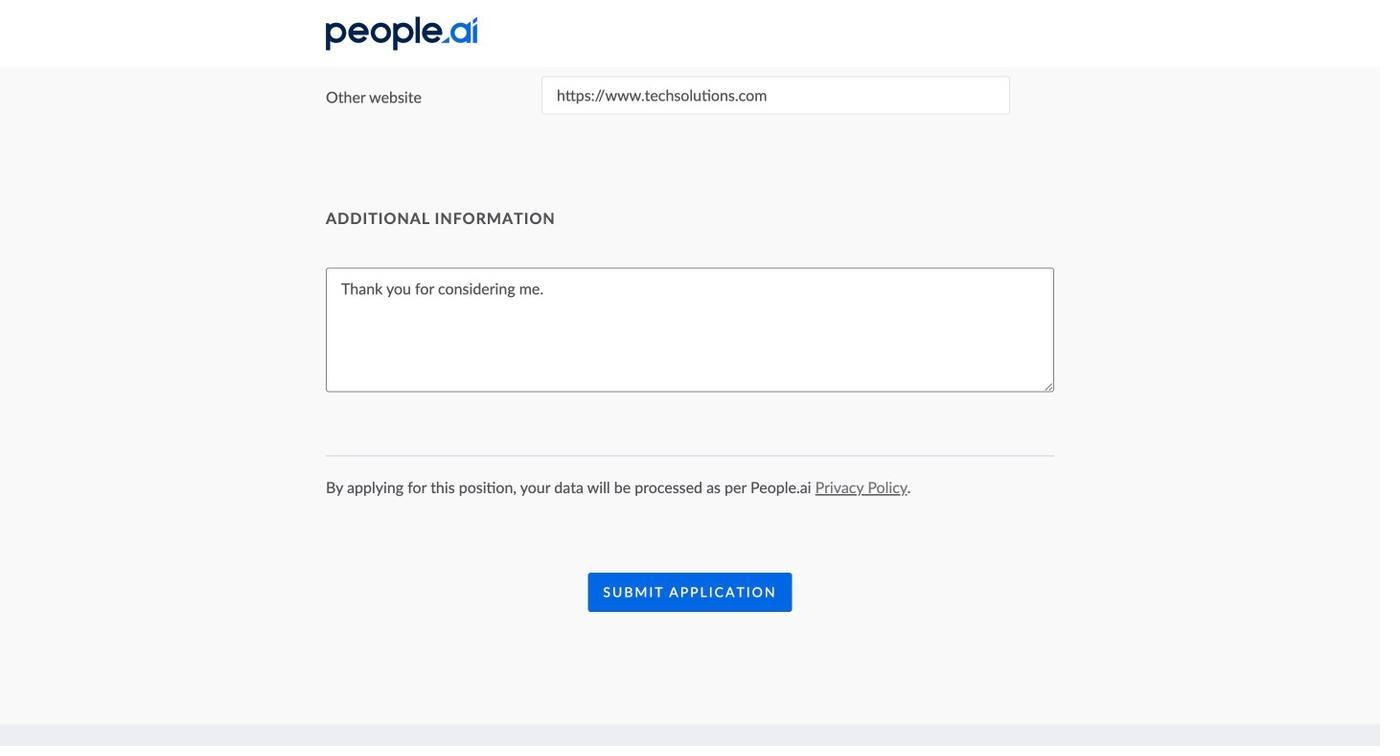 Task type: describe. For each thing, give the bounding box(es) containing it.
Add a cover letter or anything else you want to share. text field
[[326, 268, 1054, 392]]

people.ai logo image
[[326, 17, 477, 50]]



Task type: vqa. For each thing, say whether or not it's contained in the screenshot.
Text Field
yes



Task type: locate. For each thing, give the bounding box(es) containing it.
None text field
[[542, 4, 1010, 43]]

None text field
[[542, 76, 1010, 115]]



